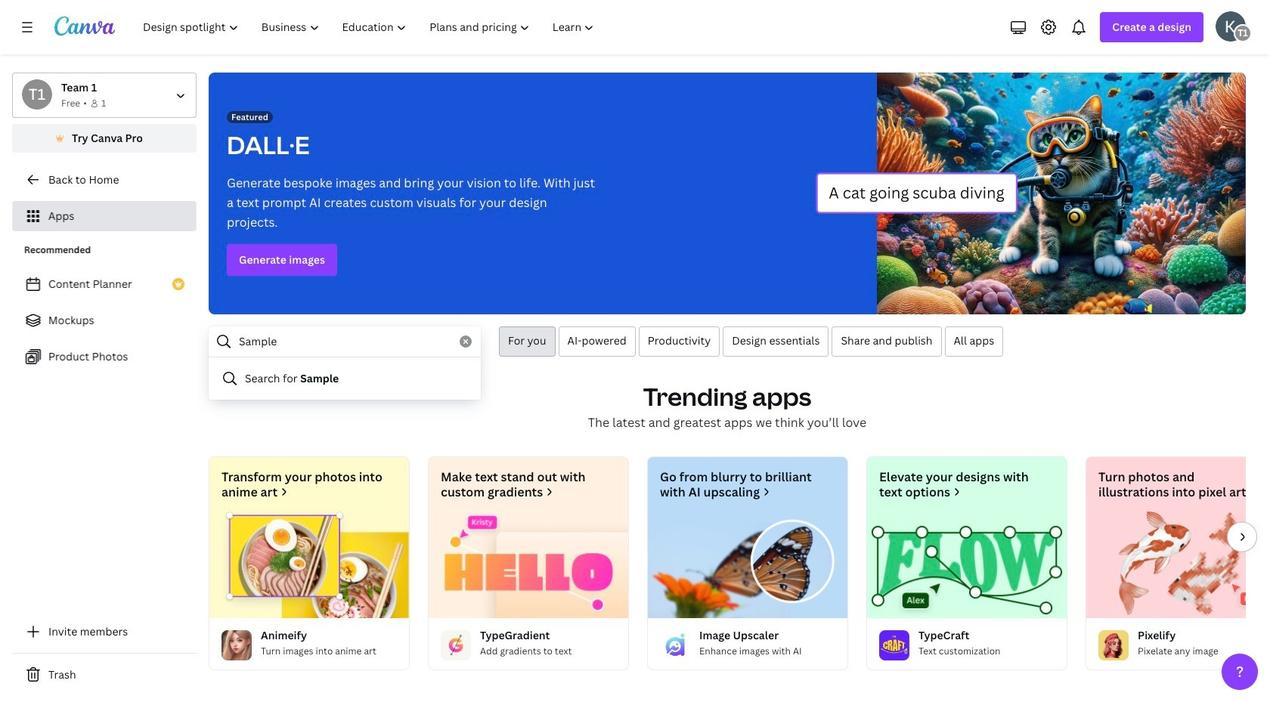 Task type: vqa. For each thing, say whether or not it's contained in the screenshot.
"Long dashes" "button"
no



Task type: locate. For each thing, give the bounding box(es) containing it.
animeify image
[[210, 512, 409, 619], [222, 631, 252, 661]]

0 vertical spatial pixelify image
[[1087, 512, 1271, 619]]

1 vertical spatial animeify image
[[222, 631, 252, 661]]

list
[[12, 269, 197, 372]]

top level navigation element
[[133, 12, 608, 42]]

team 1 element inside switch to another team button
[[22, 79, 52, 110]]

typegradient image
[[429, 512, 629, 619], [441, 631, 471, 661]]

team 1 element
[[1234, 24, 1252, 42], [22, 79, 52, 110]]

team 1 image
[[1234, 24, 1252, 42]]

0 vertical spatial team 1 element
[[1234, 24, 1252, 42]]

an image with a cursor next to a text box containing the prompt "a cat going scuba diving" to generate an image. the generated image of a cat doing scuba diving is behind the text box. image
[[816, 73, 1246, 315]]

1 vertical spatial team 1 element
[[22, 79, 52, 110]]

0 horizontal spatial team 1 element
[[22, 79, 52, 110]]

0 vertical spatial image upscaler image
[[648, 512, 848, 619]]

1 horizontal spatial team 1 element
[[1234, 24, 1252, 42]]

Input field to search for apps search field
[[239, 327, 451, 356]]

0 vertical spatial typegradient image
[[429, 512, 629, 619]]

1 vertical spatial pixelify image
[[1099, 631, 1129, 661]]

image upscaler image
[[648, 512, 848, 619], [660, 631, 691, 661]]

pixelify image
[[1087, 512, 1271, 619], [1099, 631, 1129, 661]]

team 1 image
[[22, 79, 52, 110]]



Task type: describe. For each thing, give the bounding box(es) containing it.
kendall parks image
[[1216, 11, 1246, 42]]

0 vertical spatial animeify image
[[210, 512, 409, 619]]

Switch to another team button
[[12, 73, 197, 118]]

typecraft image
[[880, 631, 910, 661]]

1 vertical spatial typegradient image
[[441, 631, 471, 661]]

typecraft image
[[868, 512, 1067, 619]]

1 vertical spatial image upscaler image
[[660, 631, 691, 661]]



